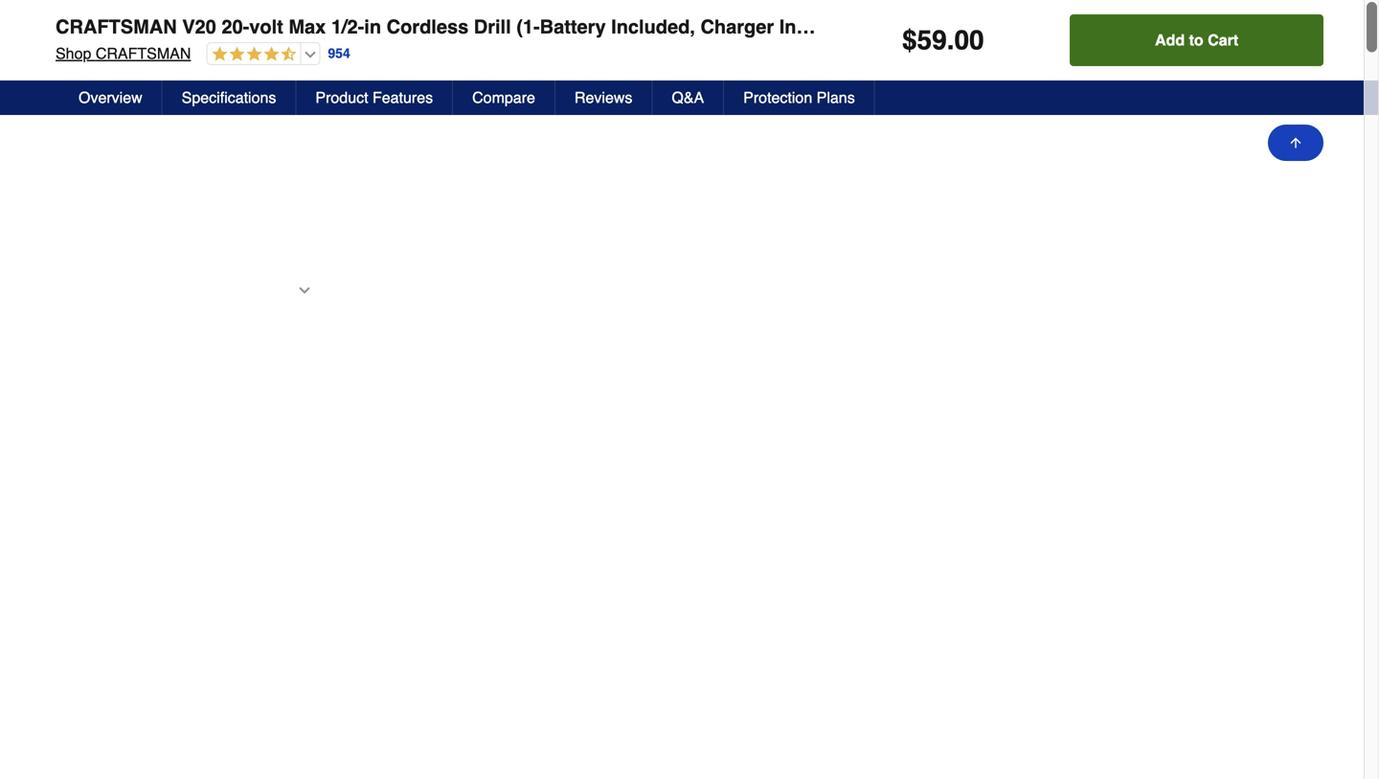 Task type: locate. For each thing, give the bounding box(es) containing it.
to up chevron down image
[[350, 34, 362, 49]]

of
[[759, 5, 776, 18]]

1 horizontal spatial cart
[[1290, 140, 1311, 153]]

san
[[106, 31, 131, 46]]

overview
[[79, 86, 142, 104]]

>
[[908, 5, 916, 18]]

to
[[350, 34, 362, 49], [915, 43, 930, 61]]

0 vertical spatial cart
[[934, 43, 965, 61]]

1 vertical spatial cart
[[1290, 140, 1311, 153]]

to inside button
[[915, 43, 930, 61]]

None search field
[[491, 101, 1014, 168]]

reviews button
[[556, 78, 653, 112]]

1 horizontal spatial to
[[915, 43, 930, 61]]

with
[[663, 5, 697, 18]]

954
[[313, 30, 335, 45]]

to right add
[[915, 43, 930, 61]]

shop
[[464, 5, 500, 18], [833, 5, 869, 18]]

cart
[[934, 43, 965, 61], [1290, 140, 1311, 153]]

lowe's home improvement lists image
[[1060, 111, 1083, 134]]

specifications
[[182, 86, 276, 104]]

2 horizontal spatial lowe's
[[1239, 48, 1280, 63]]

lowe's for lowe's pro
[[1239, 48, 1280, 63]]

lowe's
[[169, 31, 214, 46], [906, 48, 947, 63], [1239, 48, 1280, 63]]

1 horizontal spatial lowe's
[[906, 48, 947, 63]]

jose
[[135, 31, 165, 46]]

0 horizontal spatial cart
[[934, 43, 965, 61]]

to for delivery
[[350, 34, 362, 49]]

lowe's credit center link
[[906, 46, 1030, 65]]

ad
[[1200, 48, 1216, 63]]

0 horizontal spatial lowe's
[[169, 31, 214, 46]]

weekly ad link
[[1152, 46, 1216, 65]]

shop new deals every day with 25 days of deals. shop now > link
[[460, 0, 920, 23]]

0 horizontal spatial to
[[350, 34, 362, 49]]

add to cart
[[881, 43, 965, 61]]

lowe's inside button
[[169, 31, 214, 46]]

1
[[1154, 104, 1161, 118]]

credit
[[951, 48, 986, 63]]

order
[[1053, 48, 1088, 63]]

shop
[[40, 28, 76, 46]]

shop left now
[[833, 5, 869, 18]]

Search Query text field
[[492, 102, 927, 151]]

1 horizontal spatial shop
[[833, 5, 869, 18]]

chevron down image
[[336, 52, 352, 67]]

95131 button
[[294, 48, 352, 73]]

protection plans button
[[725, 78, 876, 112]]

order status link
[[1053, 46, 1129, 65]]

chevron down image
[[214, 31, 237, 46]]

lowe's pro
[[1239, 48, 1313, 63]]

lowe's home improvement notification center image
[[1136, 112, 1159, 135]]

location image
[[67, 31, 82, 46]]

0 horizontal spatial shop
[[464, 5, 500, 18]]

shop left the new
[[464, 5, 500, 18]]

lowe's home improvement logo image
[[648, 12, 732, 96]]

q&a
[[672, 86, 704, 104]]

overview button
[[59, 78, 163, 112]]

now
[[873, 5, 904, 18]]

shop new deals every day with 25 days of deals. shop now >
[[464, 5, 916, 18]]

e. san jose lowe's button
[[67, 20, 245, 58]]



Task type: describe. For each thing, give the bounding box(es) containing it.
pro
[[1284, 48, 1313, 63]]

lowe's pro link
[[1239, 46, 1313, 65]]

craftsman
[[80, 28, 176, 46]]

specifications button
[[163, 78, 296, 112]]

pm
[[166, 58, 186, 74]]

protection
[[744, 86, 813, 104]]

95131
[[294, 53, 336, 70]]

shop craftsman
[[40, 28, 176, 46]]

arrow up image
[[1289, 132, 1304, 148]]

until
[[127, 58, 151, 74]]

product
[[316, 86, 368, 104]]

center
[[990, 48, 1030, 63]]

deals.
[[781, 5, 829, 18]]

9
[[155, 58, 162, 74]]

2 shop from the left
[[833, 5, 869, 18]]

days
[[720, 5, 754, 18]]

add to cart button
[[850, 26, 996, 78]]

features
[[373, 86, 433, 104]]

delivery to
[[294, 34, 362, 49]]

protection plans
[[744, 86, 855, 104]]

reviews
[[575, 86, 633, 104]]

compare button
[[453, 78, 556, 112]]

product features
[[316, 86, 433, 104]]

q&a button
[[653, 78, 725, 112]]

1 shop from the left
[[464, 5, 500, 18]]

new
[[504, 5, 534, 18]]

e. san jose lowe's
[[90, 31, 214, 46]]

4.5 stars image
[[192, 30, 281, 48]]

cart inside button
[[934, 43, 965, 61]]

status
[[1091, 48, 1129, 63]]

compare
[[473, 86, 536, 104]]

open until 9 pm
[[90, 58, 186, 74]]

25
[[701, 5, 716, 18]]

lowe's home improvement cart image
[[1290, 112, 1313, 135]]

lowe's for lowe's credit center
[[906, 48, 947, 63]]

open
[[90, 58, 123, 74]]

19
[[1304, 106, 1317, 119]]

day
[[633, 5, 659, 18]]

weekly ad
[[1152, 48, 1216, 63]]

delivery
[[294, 34, 346, 49]]

weekly
[[1152, 48, 1196, 63]]

lowe's credit center
[[906, 48, 1030, 63]]

every
[[586, 5, 629, 18]]

deals
[[538, 5, 582, 18]]

add
[[881, 43, 911, 61]]

plans
[[817, 86, 855, 104]]

to for add
[[915, 43, 930, 61]]

product features button
[[296, 78, 453, 112]]

heart outline image
[[365, 278, 388, 301]]

e.
[[90, 31, 103, 46]]

order status
[[1053, 48, 1129, 63]]



Task type: vqa. For each thing, say whether or not it's contained in the screenshot.
25
yes



